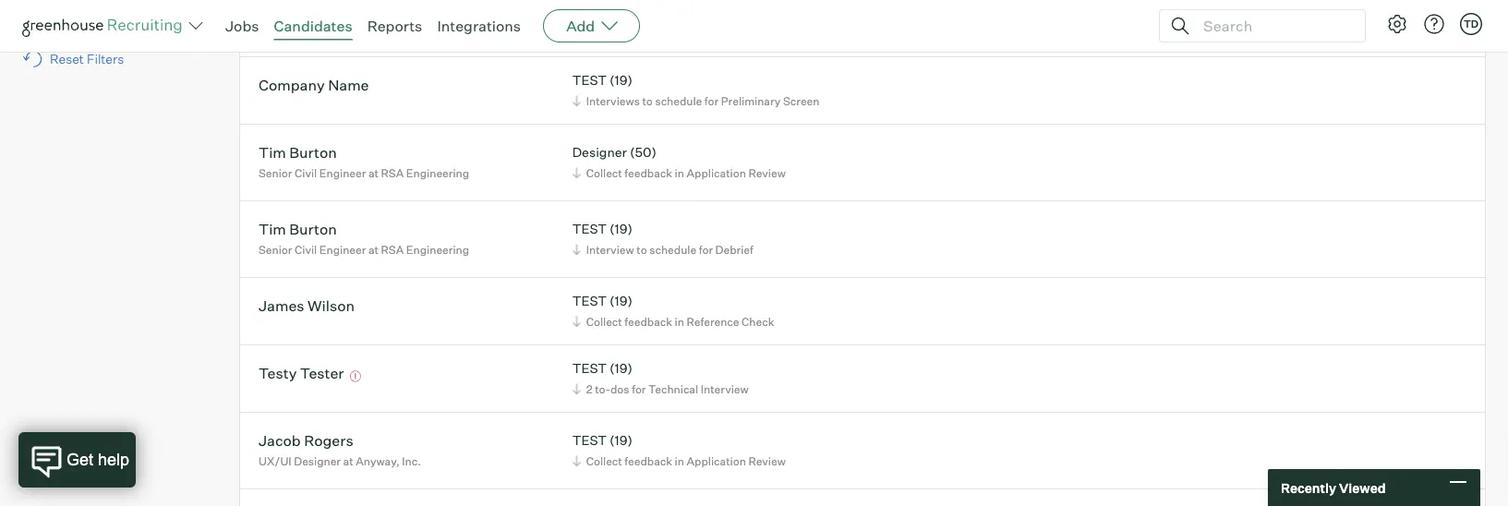 Task type: describe. For each thing, give the bounding box(es) containing it.
interview inside test (19) 2 to-dos for technical interview
[[701, 382, 749, 396]]

james
[[259, 296, 305, 315]]

senior for test (19)
[[259, 243, 292, 257]]

testy
[[259, 364, 297, 382]]

integrations link
[[437, 17, 521, 35]]

preliminary
[[721, 94, 781, 108]]

jacob
[[259, 431, 301, 450]]

candidates
[[274, 17, 353, 35]]

filters
[[87, 51, 124, 67]]

recently viewed
[[1282, 480, 1387, 496]]

company
[[259, 75, 325, 94]]

holding
[[716, 22, 757, 36]]

test (19) interview to schedule for debrief
[[573, 221, 754, 257]]

integrations
[[437, 17, 521, 35]]

review for (19)
[[749, 454, 786, 468]]

for for test (19) interviews to schedule for preliminary screen
[[705, 94, 719, 108]]

to for test (19) interviews to schedule for preliminary screen
[[643, 94, 653, 108]]

tim for test
[[259, 220, 286, 238]]

greenhouse recruiting image
[[22, 15, 188, 37]]

(19) for test (19) collect feedback in reference check
[[610, 293, 633, 309]]

inc.
[[402, 454, 421, 468]]

designer inside jacob rogers ux/ui designer at anyway, inc.
[[294, 454, 341, 468]]

feedback for designer (50)
[[625, 166, 673, 180]]

(19) for test (19) interview to schedule for holding tank
[[610, 0, 633, 16]]

for for test (19) interview to schedule for debrief
[[699, 243, 713, 257]]

recently
[[1282, 480, 1337, 496]]

candidates link
[[274, 17, 353, 35]]

collect feedback in reference check link
[[570, 313, 779, 330]]

reset filters
[[50, 51, 124, 67]]

engineering for designer (50)
[[406, 166, 469, 180]]

td button
[[1457, 9, 1487, 39]]

schedule for test (19) interview to schedule for holding tank
[[650, 22, 697, 36]]

check
[[742, 315, 775, 329]]

to for test (19) interview to schedule for holding tank
[[637, 22, 647, 36]]

anyway,
[[356, 454, 400, 468]]

in inside test (19) collect feedback in application review
[[675, 454, 685, 468]]

designer (50) collect feedback in application review
[[573, 144, 786, 180]]

designer inside designer (50) collect feedback in application review
[[573, 144, 627, 160]]

of
[[289, 22, 299, 36]]

in for test (19)
[[675, 315, 685, 329]]

civil for designer (50)
[[295, 166, 317, 180]]

burton for designer
[[290, 143, 337, 161]]

schedule for test (19) interviews to schedule for preliminary screen
[[656, 94, 702, 108]]

testy tester link
[[259, 364, 344, 385]]

burton for test
[[290, 220, 337, 238]]

rsa for test (19)
[[381, 243, 404, 257]]

collect for test (19)
[[586, 315, 623, 329]]

schedule for test (19) interview to schedule for debrief
[[650, 243, 697, 257]]

test for test (19) interviews to schedule for preliminary screen
[[573, 72, 607, 88]]

(50)
[[630, 144, 657, 160]]

test for test (19) collect feedback in reference check
[[573, 293, 607, 309]]

tim for designer
[[259, 143, 286, 161]]

interview to schedule for holding tank link
[[570, 20, 789, 38]]

reference
[[687, 315, 740, 329]]

reports link
[[367, 17, 423, 35]]

dos
[[611, 382, 630, 396]]

test for test (19) interview to schedule for holding tank
[[573, 0, 607, 16]]

head
[[259, 22, 286, 36]]

wilson
[[308, 296, 355, 315]]

rsa for designer (50)
[[381, 166, 404, 180]]

collect feedback in application review link for rogers
[[570, 452, 791, 470]]

(19) for test (19) collect feedback in application review
[[610, 433, 633, 449]]

interviews
[[586, 94, 640, 108]]

test (19) collect feedback in reference check
[[573, 293, 775, 329]]

jacob rogers link
[[259, 431, 354, 452]]

add
[[567, 17, 595, 35]]

for for test (19) interview to schedule for holding tank
[[699, 22, 713, 36]]

application for (50)
[[687, 166, 746, 180]]

jobs link
[[225, 17, 259, 35]]

engineering for test (19)
[[406, 243, 469, 257]]



Task type: locate. For each thing, give the bounding box(es) containing it.
in
[[675, 166, 685, 180], [675, 315, 685, 329], [675, 454, 685, 468]]

in down technical
[[675, 454, 685, 468]]

in inside test (19) collect feedback in reference check
[[675, 315, 685, 329]]

test inside test (19) interviews to schedule for preliminary screen
[[573, 72, 607, 88]]

screen
[[783, 94, 820, 108]]

debrief
[[716, 243, 754, 257]]

application inside test (19) collect feedback in application review
[[687, 454, 746, 468]]

senior up james
[[259, 243, 292, 257]]

test (19) collect feedback in application review
[[573, 433, 786, 468]]

2 tim from the top
[[259, 220, 286, 238]]

1 vertical spatial collect feedback in application review link
[[570, 452, 791, 470]]

reports
[[367, 17, 423, 35]]

for inside test (19) 2 to-dos for technical interview
[[632, 382, 646, 396]]

1 vertical spatial collect
[[586, 315, 623, 329]]

for left debrief
[[699, 243, 713, 257]]

interview for test (19) interview to schedule for holding tank
[[586, 22, 634, 36]]

testy tester has been in technical interview for more than 14 days image
[[347, 371, 364, 382]]

1 tim burton link from the top
[[259, 143, 337, 164]]

at
[[356, 22, 367, 36], [369, 166, 379, 180], [369, 243, 379, 257], [343, 454, 354, 468]]

tim burton link down company
[[259, 143, 337, 164]]

reset
[[50, 51, 84, 67]]

interview up test (19) collect feedback in reference check on the bottom
[[586, 243, 634, 257]]

to up test (19) collect feedback in reference check on the bottom
[[637, 243, 647, 257]]

engineer down name
[[320, 166, 366, 180]]

(19) up dos on the left of the page
[[610, 361, 633, 377]]

6 (19) from the top
[[610, 433, 633, 449]]

test for test (19) 2 to-dos for technical interview
[[573, 361, 607, 377]]

0 vertical spatial collect feedback in application review link
[[570, 164, 791, 182]]

1 vertical spatial application
[[687, 454, 746, 468]]

(19) inside test (19) interview to schedule for holding tank
[[610, 0, 633, 16]]

in inside designer (50) collect feedback in application review
[[675, 166, 685, 180]]

to right interviews
[[643, 94, 653, 108]]

tim burton senior civil engineer at rsa engineering for test
[[259, 220, 469, 257]]

0 vertical spatial designer
[[573, 144, 627, 160]]

tim burton senior civil engineer at rsa engineering down name
[[259, 143, 469, 180]]

schedule left holding on the top of page
[[650, 22, 697, 36]]

0 vertical spatial feedback
[[625, 166, 673, 180]]

review inside test (19) collect feedback in application review
[[749, 454, 786, 468]]

name
[[328, 75, 369, 94]]

test down 2
[[573, 433, 607, 449]]

in up test (19) interview to schedule for debrief
[[675, 166, 685, 180]]

tim burton senior civil engineer at rsa engineering
[[259, 143, 469, 180], [259, 220, 469, 257]]

marketing
[[301, 22, 354, 36]]

tim up james
[[259, 220, 286, 238]]

(19) inside test (19) interviews to schedule for preliminary screen
[[610, 72, 633, 88]]

1 collect feedback in application review link from the top
[[570, 164, 791, 182]]

for left preliminary
[[705, 94, 719, 108]]

3 test from the top
[[573, 221, 607, 237]]

1 feedback from the top
[[625, 166, 673, 180]]

(19)
[[610, 0, 633, 16], [610, 72, 633, 88], [610, 221, 633, 237], [610, 293, 633, 309], [610, 361, 633, 377], [610, 433, 633, 449]]

testy tester
[[259, 364, 344, 382]]

test inside test (19) interview to schedule for holding tank
[[573, 0, 607, 16]]

2 vertical spatial to
[[637, 243, 647, 257]]

0 vertical spatial tim
[[259, 143, 286, 161]]

1 civil from the top
[[295, 166, 317, 180]]

1 application from the top
[[687, 166, 746, 180]]

1 engineer from the top
[[320, 166, 366, 180]]

1 horizontal spatial designer
[[573, 144, 627, 160]]

senior for designer (50)
[[259, 166, 292, 180]]

feedback down (50)
[[625, 166, 673, 180]]

1 vertical spatial engineer
[[320, 243, 366, 257]]

tim burton link for designer
[[259, 143, 337, 164]]

0 vertical spatial tim burton senior civil engineer at rsa engineering
[[259, 143, 469, 180]]

viewed
[[1340, 480, 1387, 496]]

(19) inside test (19) interview to schedule for debrief
[[610, 221, 633, 237]]

1 vertical spatial burton
[[290, 220, 337, 238]]

Search text field
[[1199, 12, 1349, 39]]

4 (19) from the top
[[610, 293, 633, 309]]

collect inside test (19) collect feedback in application review
[[586, 454, 623, 468]]

application down "interviews to schedule for preliminary screen" link at the top of page
[[687, 166, 746, 180]]

0 vertical spatial burton
[[290, 143, 337, 161]]

to-
[[595, 382, 611, 396]]

0 horizontal spatial designer
[[294, 454, 341, 468]]

test (19) interview to schedule for holding tank
[[573, 0, 785, 36]]

burton down company name link
[[290, 143, 337, 161]]

2 in from the top
[[675, 315, 685, 329]]

education
[[22, 5, 86, 21]]

head of marketing at designhub
[[259, 22, 428, 36]]

interview
[[586, 22, 634, 36], [586, 243, 634, 257], [701, 382, 749, 396]]

(19) up collect feedback in reference check link
[[610, 293, 633, 309]]

0 vertical spatial engineer
[[320, 166, 366, 180]]

interview inside test (19) interview to schedule for debrief
[[586, 243, 634, 257]]

0 vertical spatial engineering
[[406, 166, 469, 180]]

2 senior from the top
[[259, 243, 292, 257]]

jobs
[[225, 17, 259, 35]]

at inside jacob rogers ux/ui designer at anyway, inc.
[[343, 454, 354, 468]]

jacob rogers ux/ui designer at anyway, inc.
[[259, 431, 421, 468]]

configure image
[[1387, 13, 1409, 35]]

schedule
[[650, 22, 697, 36], [656, 94, 702, 108], [650, 243, 697, 257]]

tim burton link up the james wilson
[[259, 220, 337, 241]]

tim burton senior civil engineer at rsa engineering up wilson
[[259, 220, 469, 257]]

0 vertical spatial in
[[675, 166, 685, 180]]

review
[[749, 166, 786, 180], [749, 454, 786, 468]]

tim burton senior civil engineer at rsa engineering for designer
[[259, 143, 469, 180]]

1 test from the top
[[573, 0, 607, 16]]

review for (50)
[[749, 166, 786, 180]]

interview for test (19) interview to schedule for debrief
[[586, 243, 634, 257]]

0 vertical spatial tim burton link
[[259, 143, 337, 164]]

in left reference
[[675, 315, 685, 329]]

designer
[[573, 144, 627, 160], [294, 454, 341, 468]]

2 burton from the top
[[290, 220, 337, 238]]

for inside test (19) interview to schedule for holding tank
[[699, 22, 713, 36]]

0 vertical spatial application
[[687, 166, 746, 180]]

senior
[[259, 166, 292, 180], [259, 243, 292, 257]]

(19) inside test (19) collect feedback in reference check
[[610, 293, 633, 309]]

feedback inside test (19) collect feedback in application review
[[625, 454, 673, 468]]

feedback
[[625, 166, 673, 180], [625, 315, 673, 329], [625, 454, 673, 468]]

application for (19)
[[687, 454, 746, 468]]

2 feedback from the top
[[625, 315, 673, 329]]

burton up the james wilson
[[290, 220, 337, 238]]

1 vertical spatial tim burton link
[[259, 220, 337, 241]]

for left holding on the top of page
[[699, 22, 713, 36]]

test up interviews
[[573, 72, 607, 88]]

2 tim burton link from the top
[[259, 220, 337, 241]]

2 test from the top
[[573, 72, 607, 88]]

0 vertical spatial to
[[637, 22, 647, 36]]

interview up interviews
[[586, 22, 634, 36]]

engineer
[[320, 166, 366, 180], [320, 243, 366, 257]]

(19) down dos on the left of the page
[[610, 433, 633, 449]]

1 in from the top
[[675, 166, 685, 180]]

civil up the james wilson
[[295, 243, 317, 257]]

3 (19) from the top
[[610, 221, 633, 237]]

civil down company name link
[[295, 166, 317, 180]]

for for test (19) 2 to-dos for technical interview
[[632, 382, 646, 396]]

2 vertical spatial in
[[675, 454, 685, 468]]

0 vertical spatial review
[[749, 166, 786, 180]]

add button
[[543, 9, 640, 43]]

3 in from the top
[[675, 454, 685, 468]]

2 vertical spatial collect
[[586, 454, 623, 468]]

test (19) 2 to-dos for technical interview
[[573, 361, 749, 396]]

schedule inside test (19) interview to schedule for holding tank
[[650, 22, 697, 36]]

2 rsa from the top
[[381, 243, 404, 257]]

0 vertical spatial rsa
[[381, 166, 404, 180]]

test inside test (19) interview to schedule for debrief
[[573, 221, 607, 237]]

interview right technical
[[701, 382, 749, 396]]

application inside designer (50) collect feedback in application review
[[687, 166, 746, 180]]

1 collect from the top
[[586, 166, 623, 180]]

feedback inside test (19) collect feedback in reference check
[[625, 315, 673, 329]]

tim burton link
[[259, 143, 337, 164], [259, 220, 337, 241]]

test inside test (19) collect feedback in application review
[[573, 433, 607, 449]]

engineering
[[406, 166, 469, 180], [406, 243, 469, 257]]

collect down interviews
[[586, 166, 623, 180]]

rsa
[[381, 166, 404, 180], [381, 243, 404, 257]]

0 vertical spatial interview
[[586, 22, 634, 36]]

2 engineer from the top
[[320, 243, 366, 257]]

feedback up test (19) 2 to-dos for technical interview
[[625, 315, 673, 329]]

1 vertical spatial senior
[[259, 243, 292, 257]]

ux/ui
[[259, 454, 292, 468]]

collect feedback in application review link down technical
[[570, 452, 791, 470]]

to
[[637, 22, 647, 36], [643, 94, 653, 108], [637, 243, 647, 257]]

2 vertical spatial interview
[[701, 382, 749, 396]]

collect down to-
[[586, 454, 623, 468]]

(19) for test (19) 2 to-dos for technical interview
[[610, 361, 633, 377]]

engineer for designer (50)
[[320, 166, 366, 180]]

to right add
[[637, 22, 647, 36]]

interview to schedule for debrief link
[[570, 241, 758, 258]]

test (19) interviews to schedule for preliminary screen
[[573, 72, 820, 108]]

test inside test (19) 2 to-dos for technical interview
[[573, 361, 607, 377]]

test up collect feedback in reference check link
[[573, 293, 607, 309]]

to for test (19) interview to schedule for debrief
[[637, 243, 647, 257]]

designer down jacob rogers 'link'
[[294, 454, 341, 468]]

0 vertical spatial collect
[[586, 166, 623, 180]]

reset filters button
[[22, 42, 133, 76]]

0 vertical spatial civil
[[295, 166, 317, 180]]

collect inside test (19) collect feedback in reference check
[[586, 315, 623, 329]]

test for test (19) collect feedback in application review
[[573, 433, 607, 449]]

test up add
[[573, 0, 607, 16]]

for right dos on the left of the page
[[632, 382, 646, 396]]

1 vertical spatial interview
[[586, 243, 634, 257]]

company name
[[259, 75, 369, 94]]

to inside test (19) interview to schedule for debrief
[[637, 243, 647, 257]]

1 vertical spatial civil
[[295, 243, 317, 257]]

6 test from the top
[[573, 433, 607, 449]]

civil for test (19)
[[295, 243, 317, 257]]

james wilson
[[259, 296, 355, 315]]

to inside test (19) interviews to schedule for preliminary screen
[[643, 94, 653, 108]]

(19) for test (19) interview to schedule for debrief
[[610, 221, 633, 237]]

test up interview to schedule for debrief link
[[573, 221, 607, 237]]

3 feedback from the top
[[625, 454, 673, 468]]

schedule up test (19) collect feedback in reference check on the bottom
[[650, 243, 697, 257]]

tim
[[259, 143, 286, 161], [259, 220, 286, 238]]

collect feedback in application review link down (50)
[[570, 164, 791, 182]]

schedule up designer (50) collect feedback in application review
[[656, 94, 702, 108]]

collect for designer (50)
[[586, 166, 623, 180]]

1 vertical spatial in
[[675, 315, 685, 329]]

1 vertical spatial tim burton senior civil engineer at rsa engineering
[[259, 220, 469, 257]]

feedback inside designer (50) collect feedback in application review
[[625, 166, 673, 180]]

5 test from the top
[[573, 361, 607, 377]]

interviews to schedule for preliminary screen link
[[570, 92, 825, 110]]

to inside test (19) interview to schedule for holding tank
[[637, 22, 647, 36]]

1 burton from the top
[[290, 143, 337, 161]]

2
[[586, 382, 593, 396]]

collect feedback in application review link for burton
[[570, 164, 791, 182]]

tank
[[759, 22, 785, 36]]

collect inside designer (50) collect feedback in application review
[[586, 166, 623, 180]]

1 vertical spatial schedule
[[656, 94, 702, 108]]

0 vertical spatial schedule
[[650, 22, 697, 36]]

td button
[[1461, 13, 1483, 35]]

1 rsa from the top
[[381, 166, 404, 180]]

application down technical
[[687, 454, 746, 468]]

burton
[[290, 143, 337, 161], [290, 220, 337, 238]]

1 vertical spatial tim
[[259, 220, 286, 238]]

1 vertical spatial rsa
[[381, 243, 404, 257]]

collect
[[586, 166, 623, 180], [586, 315, 623, 329], [586, 454, 623, 468]]

5 (19) from the top
[[610, 361, 633, 377]]

collect feedback in application review link
[[570, 164, 791, 182], [570, 452, 791, 470]]

(19) up interviews
[[610, 72, 633, 88]]

tim burton link for test
[[259, 220, 337, 241]]

1 (19) from the top
[[610, 0, 633, 16]]

1 vertical spatial engineering
[[406, 243, 469, 257]]

feedback for test (19)
[[625, 315, 673, 329]]

2 collect feedback in application review link from the top
[[570, 452, 791, 470]]

2 to-dos for technical interview link
[[570, 380, 754, 398]]

designer left (50)
[[573, 144, 627, 160]]

schedule inside test (19) interview to schedule for debrief
[[650, 243, 697, 257]]

2 civil from the top
[[295, 243, 317, 257]]

(19) up interview to schedule for debrief link
[[610, 221, 633, 237]]

test inside test (19) collect feedback in reference check
[[573, 293, 607, 309]]

1 senior from the top
[[259, 166, 292, 180]]

rogers
[[304, 431, 354, 450]]

collect up to-
[[586, 315, 623, 329]]

test
[[573, 0, 607, 16], [573, 72, 607, 88], [573, 221, 607, 237], [573, 293, 607, 309], [573, 361, 607, 377], [573, 433, 607, 449]]

1 review from the top
[[749, 166, 786, 180]]

td
[[1464, 18, 1479, 30]]

test up 2
[[573, 361, 607, 377]]

feedback down 2 to-dos for technical interview link on the left
[[625, 454, 673, 468]]

schedule inside test (19) interviews to schedule for preliminary screen
[[656, 94, 702, 108]]

company name link
[[259, 75, 369, 97]]

2 vertical spatial feedback
[[625, 454, 673, 468]]

for inside test (19) interviews to schedule for preliminary screen
[[705, 94, 719, 108]]

2 (19) from the top
[[610, 72, 633, 88]]

2 review from the top
[[749, 454, 786, 468]]

engineer up wilson
[[320, 243, 366, 257]]

review inside designer (50) collect feedback in application review
[[749, 166, 786, 180]]

2 tim burton senior civil engineer at rsa engineering from the top
[[259, 220, 469, 257]]

(19) up the interview to schedule for holding tank link on the top of page
[[610, 0, 633, 16]]

interview inside test (19) interview to schedule for holding tank
[[586, 22, 634, 36]]

test for test (19) interview to schedule for debrief
[[573, 221, 607, 237]]

engineer for test (19)
[[320, 243, 366, 257]]

1 tim burton senior civil engineer at rsa engineering from the top
[[259, 143, 469, 180]]

1 engineering from the top
[[406, 166, 469, 180]]

2 engineering from the top
[[406, 243, 469, 257]]

technical
[[649, 382, 699, 396]]

2 application from the top
[[687, 454, 746, 468]]

(19) for test (19) interviews to schedule for preliminary screen
[[610, 72, 633, 88]]

tester
[[300, 364, 344, 382]]

tim down company
[[259, 143, 286, 161]]

designhub
[[369, 22, 428, 36]]

1 tim from the top
[[259, 143, 286, 161]]

4 test from the top
[[573, 293, 607, 309]]

(19) inside test (19) collect feedback in application review
[[610, 433, 633, 449]]

2 vertical spatial schedule
[[650, 243, 697, 257]]

1 vertical spatial review
[[749, 454, 786, 468]]

3 collect from the top
[[586, 454, 623, 468]]

james wilson link
[[259, 296, 355, 318]]

(19) inside test (19) 2 to-dos for technical interview
[[610, 361, 633, 377]]

for
[[699, 22, 713, 36], [705, 94, 719, 108], [699, 243, 713, 257], [632, 382, 646, 396]]

in for designer (50)
[[675, 166, 685, 180]]

1 vertical spatial to
[[643, 94, 653, 108]]

1 vertical spatial feedback
[[625, 315, 673, 329]]

for inside test (19) interview to schedule for debrief
[[699, 243, 713, 257]]

1 vertical spatial designer
[[294, 454, 341, 468]]

2 collect from the top
[[586, 315, 623, 329]]

0 vertical spatial senior
[[259, 166, 292, 180]]

application
[[687, 166, 746, 180], [687, 454, 746, 468]]

senior down company
[[259, 166, 292, 180]]

civil
[[295, 166, 317, 180], [295, 243, 317, 257]]



Task type: vqa. For each thing, say whether or not it's contained in the screenshot.
middle interview
yes



